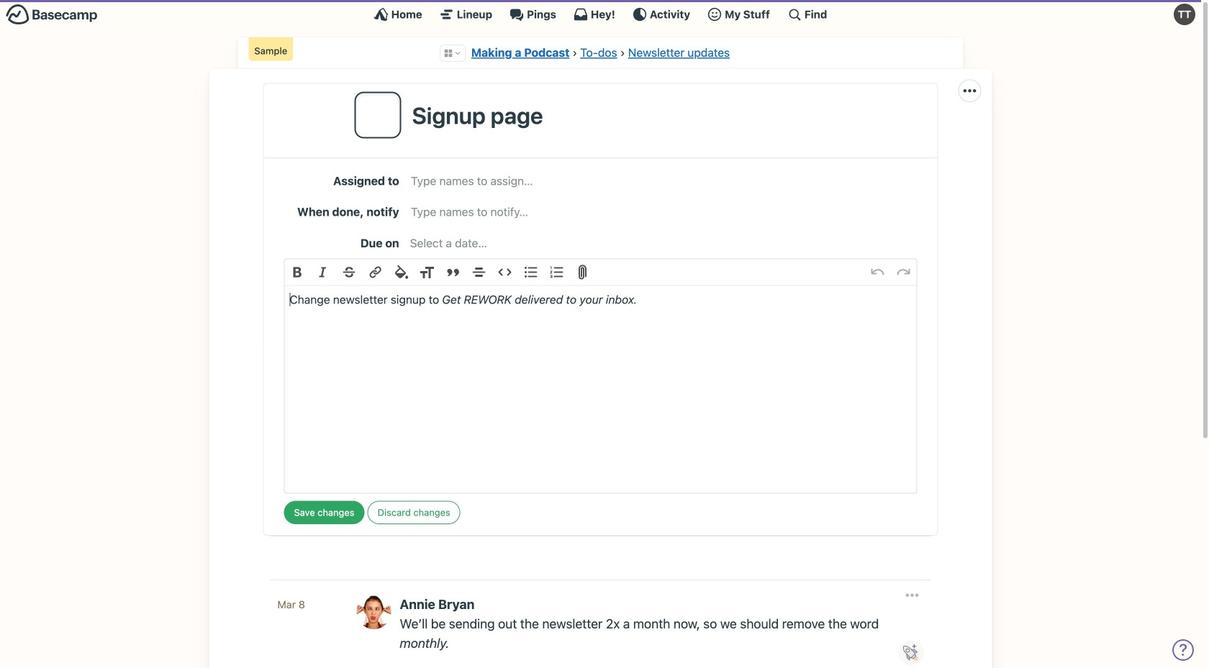 Task type: vqa. For each thing, say whether or not it's contained in the screenshot.
Main element
yes



Task type: locate. For each thing, give the bounding box(es) containing it.
main element
[[0, 0, 1201, 28]]

breadcrumb element
[[238, 37, 963, 69]]

None submit
[[284, 501, 365, 525]]

Type names to notify… text field
[[410, 202, 917, 222]]

keyboard shortcut: ⌘ + / image
[[787, 7, 802, 22]]

terry turtle image
[[1174, 4, 1195, 25]]

To-do description: Add extra details or attach a file text field
[[285, 286, 916, 493]]

mar 8 element
[[277, 599, 305, 611]]

None text field
[[410, 235, 917, 252]]



Task type: describe. For each thing, give the bounding box(es) containing it.
To-do name text field
[[412, 102, 927, 129]]

switch accounts image
[[6, 4, 98, 26]]

annie bryan image
[[357, 595, 391, 630]]

Type names to assign… text field
[[410, 171, 917, 191]]



